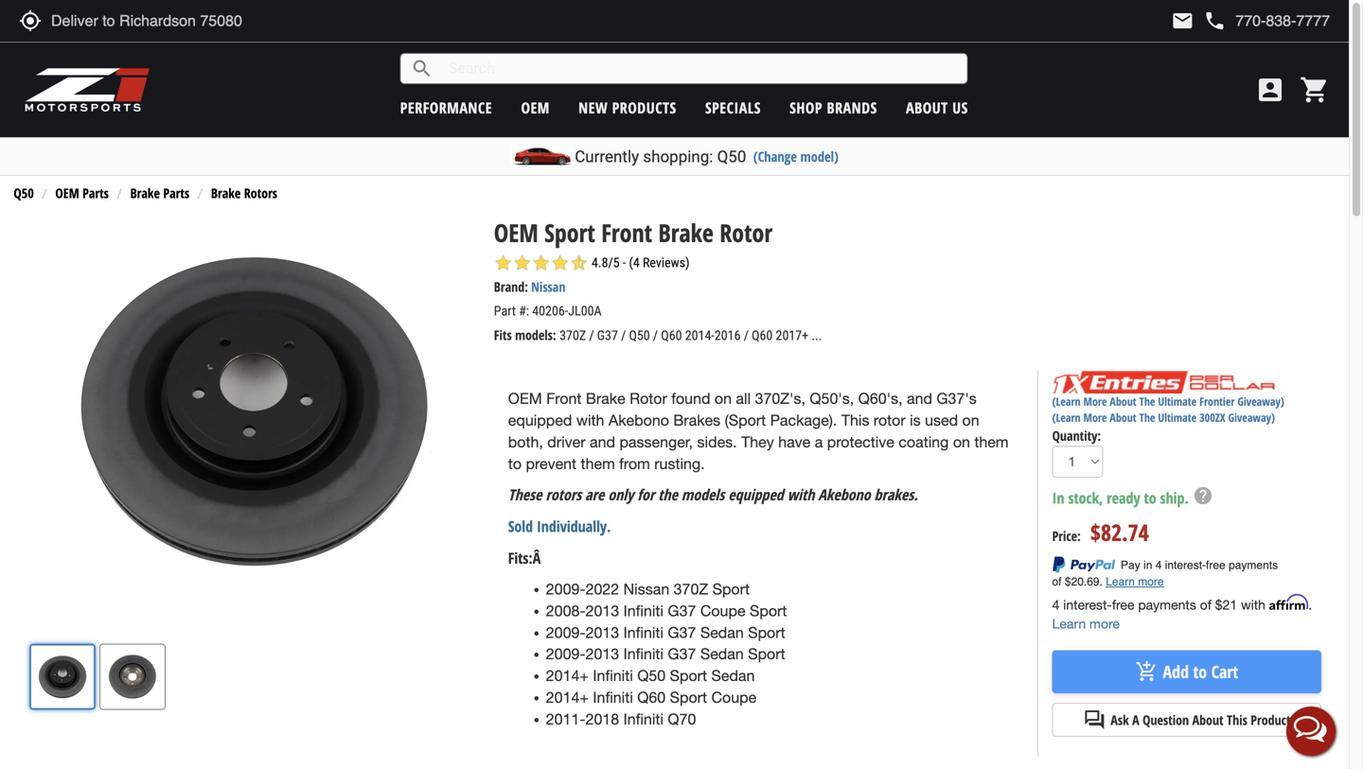 Task type: vqa. For each thing, say whether or not it's contained in the screenshot.
Brake Rotors
yes



Task type: describe. For each thing, give the bounding box(es) containing it.
3 star from the left
[[532, 254, 551, 273]]

370z inside oem sport front brake rotor star star star star star_half 4.8/5 - (4 reviews) brand: nissan part #: 40206-jl00a fits models: 370z / g37 / q50 / q60 2014-2016 / q60 2017+ ...
[[560, 328, 586, 344]]

product
[[1251, 711, 1291, 729]]

this inside question_answer ask a question about this product
[[1227, 711, 1247, 729]]

2 vertical spatial on
[[953, 433, 970, 451]]

2014-
[[685, 328, 715, 344]]

question_answer
[[1083, 709, 1106, 732]]

oem parts
[[55, 184, 109, 202]]

specials
[[705, 98, 761, 118]]

shop brands link
[[790, 98, 877, 118]]

brake rotors link
[[211, 184, 277, 202]]

sold
[[508, 516, 533, 537]]

currently shopping: q50 (change model)
[[575, 147, 839, 166]]

products
[[612, 98, 677, 118]]

rotor inside oem sport front brake rotor star star star star star_half 4.8/5 - (4 reviews) brand: nissan part #: 40206-jl00a fits models: 370z / g37 / q50 / q60 2014-2016 / q60 2017+ ...
[[720, 216, 773, 249]]

fits:â
[[508, 548, 541, 568]]

1 horizontal spatial with
[[787, 485, 814, 505]]

4
[[1052, 597, 1060, 613]]

oem parts link
[[55, 184, 109, 202]]

nissan inside the fits:â 2009-2022 nissan 370z sport 2008-2013 infiniti g37 coupe sport 2009-2013 infiniti g37 sedan sport 2009-2013 infiniti g37 sedan sport 2014+ infiniti q50 sport sedan 2014+ infiniti q60 sport coupe 2011-2018 infiniti q70
[[623, 581, 669, 598]]

from
[[619, 455, 650, 473]]

package).
[[770, 412, 837, 429]]

2 / from the left
[[621, 328, 626, 344]]

they
[[741, 433, 774, 451]]

1 2014+ from the top
[[546, 667, 589, 685]]

interest-
[[1063, 597, 1112, 613]]

brake rotors
[[211, 184, 277, 202]]

brakes
[[673, 412, 720, 429]]

learn more link
[[1052, 616, 1120, 632]]

us
[[952, 98, 968, 118]]

rotors
[[546, 485, 581, 505]]

new
[[579, 98, 608, 118]]

1 the from the top
[[1139, 394, 1155, 410]]

1 vertical spatial akebono
[[818, 485, 871, 505]]

3 / from the left
[[653, 328, 658, 344]]

0 vertical spatial giveaway)
[[1238, 394, 1284, 410]]

mail link
[[1171, 9, 1194, 32]]

about inside question_answer ask a question about this product
[[1192, 711, 1224, 729]]

oem sport front brake rotor star star star star star_half 4.8/5 - (4 reviews) brand: nissan part #: 40206-jl00a fits models: 370z / g37 / q50 / q60 2014-2016 / q60 2017+ ...
[[494, 216, 822, 344]]

4 interest-free payments of $21 with affirm . learn more
[[1052, 595, 1312, 632]]

used
[[925, 412, 958, 429]]

2017+
[[776, 328, 809, 344]]

370z inside the fits:â 2009-2022 nissan 370z sport 2008-2013 infiniti g37 coupe sport 2009-2013 infiniti g37 sedan sport 2009-2013 infiniti g37 sedan sport 2014+ infiniti q50 sport sedan 2014+ infiniti q60 sport coupe 2011-2018 infiniti q70
[[674, 581, 708, 598]]

2 (learn from the top
[[1052, 410, 1081, 426]]

my_location
[[19, 9, 42, 32]]

1 2009- from the top
[[546, 581, 586, 598]]

q70
[[668, 711, 696, 728]]

have
[[778, 433, 811, 451]]

parts for brake parts
[[163, 184, 189, 202]]

2 more from the top
[[1083, 410, 1107, 426]]

1 horizontal spatial and
[[907, 390, 932, 408]]

q50 link
[[14, 184, 34, 202]]

2011-
[[546, 711, 586, 728]]

2 ultimate from the top
[[1158, 410, 1197, 426]]

2018
[[586, 711, 619, 728]]

front inside oem front brake rotor found on all 370z's, q50's, q60's, and g37's equipped with akebono brakes (sport package). this rotor is used on both, driver and passenger, sides. they have a protective coating on them to prevent them from rusting.
[[546, 390, 582, 408]]

$82.74
[[1090, 517, 1149, 548]]

q60 inside the fits:â 2009-2022 nissan 370z sport 2008-2013 infiniti g37 coupe sport 2009-2013 infiniti g37 sedan sport 2009-2013 infiniti g37 sedan sport 2014+ infiniti q50 sport sedan 2014+ infiniti q60 sport coupe 2011-2018 infiniti q70
[[637, 689, 666, 707]]

ask
[[1111, 711, 1129, 729]]

0 vertical spatial them
[[974, 433, 1009, 451]]

is
[[910, 412, 921, 429]]

z1 motorsports logo image
[[24, 66, 151, 114]]

1 (learn from the top
[[1052, 394, 1081, 410]]

brands
[[827, 98, 877, 118]]

this inside oem front brake rotor found on all 370z's, q50's, q60's, and g37's equipped with akebono brakes (sport package). this rotor is used on both, driver and passenger, sides. they have a protective coating on them to prevent them from rusting.
[[841, 412, 869, 429]]

g37's
[[937, 390, 977, 408]]

mail
[[1171, 9, 1194, 32]]

phone
[[1203, 9, 1226, 32]]

currently
[[575, 147, 639, 166]]

sold individually.
[[508, 516, 611, 537]]

q50 inside oem sport front brake rotor star star star star star_half 4.8/5 - (4 reviews) brand: nissan part #: 40206-jl00a fits models: 370z / g37 / q50 / q60 2014-2016 / q60 2017+ ...
[[629, 328, 650, 344]]

to inside oem front brake rotor found on all 370z's, q50's, q60's, and g37's equipped with akebono brakes (sport package). this rotor is used on both, driver and passenger, sides. they have a protective coating on them to prevent them from rusting.
[[508, 455, 522, 473]]

nissan link
[[531, 278, 566, 296]]

2 2013 from the top
[[586, 624, 619, 642]]

ship.
[[1160, 488, 1189, 508]]

fits:â 2009-2022 nissan 370z sport 2008-2013 infiniti g37 coupe sport 2009-2013 infiniti g37 sedan sport 2009-2013 infiniti g37 sedan sport 2014+ infiniti q50 sport sedan 2014+ infiniti q60 sport coupe 2011-2018 infiniti q70
[[508, 548, 787, 728]]

individually.
[[537, 516, 611, 537]]

oem link
[[521, 98, 550, 118]]

all
[[736, 390, 751, 408]]

1 vertical spatial coupe
[[711, 689, 757, 707]]

1 more from the top
[[1083, 394, 1107, 410]]

payments
[[1138, 597, 1196, 613]]

cart
[[1211, 661, 1238, 684]]

2016
[[715, 328, 741, 344]]

akebono inside oem front brake rotor found on all 370z's, q50's, q60's, and g37's equipped with akebono brakes (sport package). this rotor is used on both, driver and passenger, sides. they have a protective coating on them to prevent them from rusting.
[[609, 412, 669, 429]]

passenger,
[[620, 433, 693, 451]]

q50 inside the fits:â 2009-2022 nissan 370z sport 2008-2013 infiniti g37 coupe sport 2009-2013 infiniti g37 sedan sport 2009-2013 infiniti g37 sedan sport 2014+ infiniti q50 sport sedan 2014+ infiniti q60 sport coupe 2011-2018 infiniti q70
[[637, 667, 666, 685]]

about down (learn more about the ultimate frontier giveaway) link
[[1110, 410, 1137, 426]]

models
[[681, 485, 724, 505]]

found
[[671, 390, 710, 408]]

coating
[[899, 433, 949, 451]]

4 / from the left
[[744, 328, 749, 344]]

about up (learn more about the ultimate 300zx giveaway) link
[[1110, 394, 1137, 410]]

q50's,
[[810, 390, 854, 408]]

with inside 4 interest-free payments of $21 with affirm . learn more
[[1241, 597, 1266, 613]]

1 vertical spatial equipped
[[728, 485, 784, 505]]

new products
[[579, 98, 677, 118]]

(change model) link
[[753, 147, 839, 166]]

a
[[1132, 711, 1139, 729]]

in
[[1052, 488, 1064, 508]]

3 2013 from the top
[[586, 646, 619, 663]]

q60's,
[[858, 390, 903, 408]]

equipped inside oem front brake rotor found on all 370z's, q50's, q60's, and g37's equipped with akebono brakes (sport package). this rotor is used on both, driver and passenger, sides. they have a protective coating on them to prevent them from rusting.
[[508, 412, 572, 429]]

about us
[[906, 98, 968, 118]]

part
[[494, 303, 516, 319]]

3 2009- from the top
[[546, 646, 586, 663]]

370z's,
[[755, 390, 806, 408]]

more
[[1090, 616, 1120, 632]]

parts for oem parts
[[82, 184, 109, 202]]

sport inside oem sport front brake rotor star star star star star_half 4.8/5 - (4 reviews) brand: nissan part #: 40206-jl00a fits models: 370z / g37 / q50 / q60 2014-2016 / q60 2017+ ...
[[544, 216, 595, 249]]

search
[[411, 57, 433, 80]]



Task type: locate. For each thing, give the bounding box(es) containing it.
1 horizontal spatial front
[[601, 216, 652, 249]]

driver
[[547, 433, 586, 451]]

1 horizontal spatial 370z
[[674, 581, 708, 598]]

giveaway) down frontier
[[1228, 410, 1275, 426]]

ready
[[1107, 488, 1140, 508]]

1 vertical spatial front
[[546, 390, 582, 408]]

0 vertical spatial front
[[601, 216, 652, 249]]

both,
[[508, 433, 543, 451]]

equipped down they
[[728, 485, 784, 505]]

this left the "product"
[[1227, 711, 1247, 729]]

0 vertical spatial on
[[715, 390, 732, 408]]

4 star from the left
[[551, 254, 570, 273]]

to right add in the right of the page
[[1193, 661, 1207, 684]]

to left ship.
[[1144, 488, 1156, 508]]

1 star from the left
[[494, 254, 513, 273]]

akebono up passenger,
[[609, 412, 669, 429]]

brake left 'rotors'
[[211, 184, 241, 202]]

(learn more about the ultimate frontier giveaway) link
[[1052, 394, 1284, 410]]

the up (learn more about the ultimate 300zx giveaway) link
[[1139, 394, 1155, 410]]

about left us at the top
[[906, 98, 948, 118]]

these
[[508, 485, 542, 505]]

add_shopping_cart
[[1136, 661, 1158, 684]]

only
[[608, 485, 634, 505]]

shopping_cart link
[[1295, 75, 1330, 105]]

shop brands
[[790, 98, 877, 118]]

oem inside oem sport front brake rotor star star star star star_half 4.8/5 - (4 reviews) brand: nissan part #: 40206-jl00a fits models: 370z / g37 / q50 / q60 2014-2016 / q60 2017+ ...
[[494, 216, 538, 249]]

1 vertical spatial 2013
[[586, 624, 619, 642]]

370z down jl00a
[[560, 328, 586, 344]]

1 vertical spatial 2014+
[[546, 689, 589, 707]]

sport
[[544, 216, 595, 249], [712, 581, 750, 598], [750, 603, 787, 620], [748, 624, 785, 642], [748, 646, 785, 663], [670, 667, 707, 685], [670, 689, 707, 707]]

star_half
[[570, 254, 589, 273]]

specials link
[[705, 98, 761, 118]]

1 horizontal spatial nissan
[[623, 581, 669, 598]]

1 vertical spatial ultimate
[[1158, 410, 1197, 426]]

oem for parts
[[55, 184, 79, 202]]

2 2009- from the top
[[546, 624, 586, 642]]

about us link
[[906, 98, 968, 118]]

0 horizontal spatial this
[[841, 412, 869, 429]]

.
[[1308, 597, 1312, 613]]

parts
[[82, 184, 109, 202], [163, 184, 189, 202]]

0 vertical spatial ultimate
[[1158, 394, 1197, 410]]

1 vertical spatial (learn
[[1052, 410, 1081, 426]]

them
[[974, 433, 1009, 451], [581, 455, 615, 473]]

new products link
[[579, 98, 677, 118]]

1 vertical spatial to
[[1144, 488, 1156, 508]]

2 2014+ from the top
[[546, 689, 589, 707]]

q50
[[717, 147, 746, 166], [14, 184, 34, 202], [629, 328, 650, 344], [637, 667, 666, 685]]

0 vertical spatial this
[[841, 412, 869, 429]]

brakes.
[[874, 485, 918, 505]]

1 2013 from the top
[[586, 603, 619, 620]]

giveaway)
[[1238, 394, 1284, 410], [1228, 410, 1275, 426]]

affirm
[[1269, 595, 1308, 611]]

them down g37's
[[974, 433, 1009, 451]]

giveaway) right frontier
[[1238, 394, 1284, 410]]

rotor inside oem front brake rotor found on all 370z's, q50's, q60's, and g37's equipped with akebono brakes (sport package). this rotor is used on both, driver and passenger, sides. they have a protective coating on them to prevent them from rusting.
[[630, 390, 667, 408]]

0 horizontal spatial 370z
[[560, 328, 586, 344]]

phone link
[[1203, 9, 1330, 32]]

nissan up 40206-
[[531, 278, 566, 296]]

oem for front
[[508, 390, 542, 408]]

ultimate up (learn more about the ultimate 300zx giveaway) link
[[1158, 394, 1197, 410]]

1 horizontal spatial them
[[974, 433, 1009, 451]]

1 vertical spatial the
[[1139, 410, 1155, 426]]

0 vertical spatial akebono
[[609, 412, 669, 429]]

this up protective
[[841, 412, 869, 429]]

2 vertical spatial 2009-
[[546, 646, 586, 663]]

fits
[[494, 326, 512, 344]]

front
[[601, 216, 652, 249], [546, 390, 582, 408]]

question
[[1143, 711, 1189, 729]]

add_shopping_cart add to cart
[[1136, 661, 1238, 684]]

performance link
[[400, 98, 492, 118]]

these rotors are only for the models equipped with akebono brakes.
[[508, 485, 918, 505]]

/ left 2014-
[[653, 328, 658, 344]]

oem for sport
[[494, 216, 538, 249]]

0 horizontal spatial with
[[576, 412, 604, 429]]

1 / from the left
[[589, 328, 594, 344]]

0 horizontal spatial to
[[508, 455, 522, 473]]

q60
[[661, 328, 682, 344], [752, 328, 773, 344], [637, 689, 666, 707]]

2 vertical spatial sedan
[[711, 667, 755, 685]]

brake up passenger,
[[586, 390, 625, 408]]

1 ultimate from the top
[[1158, 394, 1197, 410]]

oem up brand:
[[494, 216, 538, 249]]

front up 4.8/5 -
[[601, 216, 652, 249]]

/ down 4.8/5 -
[[621, 328, 626, 344]]

1 vertical spatial more
[[1083, 410, 1107, 426]]

2 star from the left
[[513, 254, 532, 273]]

2022
[[586, 581, 619, 598]]

0 vertical spatial sedan
[[700, 624, 744, 642]]

0 vertical spatial nissan
[[531, 278, 566, 296]]

are
[[585, 485, 604, 505]]

on left all
[[715, 390, 732, 408]]

2 horizontal spatial to
[[1193, 661, 1207, 684]]

star
[[494, 254, 513, 273], [513, 254, 532, 273], [532, 254, 551, 273], [551, 254, 570, 273]]

front inside oem sport front brake rotor star star star star star_half 4.8/5 - (4 reviews) brand: nissan part #: 40206-jl00a fits models: 370z / g37 / q50 / q60 2014-2016 / q60 2017+ ...
[[601, 216, 652, 249]]

and up is
[[907, 390, 932, 408]]

/
[[589, 328, 594, 344], [621, 328, 626, 344], [653, 328, 658, 344], [744, 328, 749, 344]]

$21
[[1215, 597, 1237, 613]]

to
[[508, 455, 522, 473], [1144, 488, 1156, 508], [1193, 661, 1207, 684]]

on down used on the bottom
[[953, 433, 970, 451]]

1 vertical spatial sedan
[[700, 646, 744, 663]]

0 vertical spatial (learn
[[1052, 394, 1081, 410]]

frontier
[[1199, 394, 1235, 410]]

to inside in stock, ready to ship. help
[[1144, 488, 1156, 508]]

1 parts from the left
[[82, 184, 109, 202]]

quantity:
[[1052, 427, 1101, 445]]

and right driver
[[590, 433, 615, 451]]

brake parts link
[[130, 184, 189, 202]]

1 vertical spatial giveaway)
[[1228, 410, 1275, 426]]

on down g37's
[[962, 412, 979, 429]]

0 horizontal spatial parts
[[82, 184, 109, 202]]

0 horizontal spatial front
[[546, 390, 582, 408]]

brake right oem parts
[[130, 184, 160, 202]]

0 vertical spatial the
[[1139, 394, 1155, 410]]

2 horizontal spatial with
[[1241, 597, 1266, 613]]

0 vertical spatial and
[[907, 390, 932, 408]]

1 vertical spatial 2009-
[[546, 624, 586, 642]]

0 horizontal spatial them
[[581, 455, 615, 473]]

with down have
[[787, 485, 814, 505]]

rotor
[[874, 412, 906, 429]]

g37 inside oem sport front brake rotor star star star star star_half 4.8/5 - (4 reviews) brand: nissan part #: 40206-jl00a fits models: 370z / g37 / q50 / q60 2014-2016 / q60 2017+ ...
[[597, 328, 618, 344]]

0 horizontal spatial nissan
[[531, 278, 566, 296]]

performance
[[400, 98, 492, 118]]

parts left brake parts link
[[82, 184, 109, 202]]

0 vertical spatial 2014+
[[546, 667, 589, 685]]

1 horizontal spatial parts
[[163, 184, 189, 202]]

/ right 2016
[[744, 328, 749, 344]]

0 vertical spatial with
[[576, 412, 604, 429]]

brand:
[[494, 278, 528, 296]]

with up driver
[[576, 412, 604, 429]]

with inside oem front brake rotor found on all 370z's, q50's, q60's, and g37's equipped with akebono brakes (sport package). this rotor is used on both, driver and passenger, sides. they have a protective coating on them to prevent them from rusting.
[[576, 412, 604, 429]]

0 vertical spatial rotor
[[720, 216, 773, 249]]

0 horizontal spatial rotor
[[630, 390, 667, 408]]

oem
[[521, 98, 550, 118], [55, 184, 79, 202], [494, 216, 538, 249], [508, 390, 542, 408]]

2 the from the top
[[1139, 410, 1155, 426]]

Search search field
[[433, 54, 967, 83]]

protective
[[827, 433, 894, 451]]

1 vertical spatial with
[[787, 485, 814, 505]]

oem left new
[[521, 98, 550, 118]]

with
[[576, 412, 604, 429], [787, 485, 814, 505], [1241, 597, 1266, 613]]

0 horizontal spatial and
[[590, 433, 615, 451]]

a
[[815, 433, 823, 451]]

1 horizontal spatial to
[[1144, 488, 1156, 508]]

to down the both,
[[508, 455, 522, 473]]

1 vertical spatial and
[[590, 433, 615, 451]]

akebono left the brakes.
[[818, 485, 871, 505]]

rotor down (change
[[720, 216, 773, 249]]

brake down the shopping:
[[658, 216, 714, 249]]

brake parts
[[130, 184, 189, 202]]

2 vertical spatial with
[[1241, 597, 1266, 613]]

akebono
[[609, 412, 669, 429], [818, 485, 871, 505]]

this
[[841, 412, 869, 429], [1227, 711, 1247, 729]]

oem up the both,
[[508, 390, 542, 408]]

2 vertical spatial to
[[1193, 661, 1207, 684]]

0 horizontal spatial akebono
[[609, 412, 669, 429]]

rotor
[[720, 216, 773, 249], [630, 390, 667, 408]]

1 horizontal spatial rotor
[[720, 216, 773, 249]]

parts left brake rotors
[[163, 184, 189, 202]]

them up are
[[581, 455, 615, 473]]

about right question
[[1192, 711, 1224, 729]]

0 vertical spatial 370z
[[560, 328, 586, 344]]

1 vertical spatial 370z
[[674, 581, 708, 598]]

in stock, ready to ship. help
[[1052, 485, 1214, 508]]

jl00a
[[568, 303, 602, 319]]

free
[[1112, 597, 1135, 613]]

with right the $21
[[1241, 597, 1266, 613]]

0 vertical spatial coupe
[[700, 603, 746, 620]]

sides.
[[697, 433, 737, 451]]

prevent
[[526, 455, 577, 473]]

40206-
[[532, 303, 568, 319]]

1 vertical spatial this
[[1227, 711, 1247, 729]]

g37
[[597, 328, 618, 344], [668, 603, 696, 620], [668, 624, 696, 642], [668, 646, 696, 663]]

price:
[[1052, 527, 1081, 545]]

370z right 2022
[[674, 581, 708, 598]]

nissan right 2022
[[623, 581, 669, 598]]

shop
[[790, 98, 823, 118]]

1 vertical spatial them
[[581, 455, 615, 473]]

brake
[[130, 184, 160, 202], [211, 184, 241, 202], [658, 216, 714, 249], [586, 390, 625, 408]]

2008-
[[546, 603, 586, 620]]

0 vertical spatial 2009-
[[546, 581, 586, 598]]

0 horizontal spatial equipped
[[508, 412, 572, 429]]

2 vertical spatial 2013
[[586, 646, 619, 663]]

and
[[907, 390, 932, 408], [590, 433, 615, 451]]

(sport
[[725, 412, 766, 429]]

1 horizontal spatial equipped
[[728, 485, 784, 505]]

1 horizontal spatial akebono
[[818, 485, 871, 505]]

1 vertical spatial rotor
[[630, 390, 667, 408]]

mail phone
[[1171, 9, 1226, 32]]

oem right q50 link in the top left of the page
[[55, 184, 79, 202]]

1 vertical spatial nissan
[[623, 581, 669, 598]]

0 vertical spatial to
[[508, 455, 522, 473]]

equipped up the both,
[[508, 412, 572, 429]]

rotor left found on the bottom
[[630, 390, 667, 408]]

0 vertical spatial equipped
[[508, 412, 572, 429]]

for
[[637, 485, 654, 505]]

300zx
[[1199, 410, 1225, 426]]

1 vertical spatial on
[[962, 412, 979, 429]]

front up driver
[[546, 390, 582, 408]]

0 vertical spatial 2013
[[586, 603, 619, 620]]

ultimate down (learn more about the ultimate frontier giveaway) link
[[1158, 410, 1197, 426]]

0 vertical spatial more
[[1083, 394, 1107, 410]]

models:
[[515, 326, 556, 344]]

the down (learn more about the ultimate frontier giveaway) link
[[1139, 410, 1155, 426]]

oem inside oem front brake rotor found on all 370z's, q50's, q60's, and g37's equipped with akebono brakes (sport package). this rotor is used on both, driver and passenger, sides. they have a protective coating on them to prevent them from rusting.
[[508, 390, 542, 408]]

add
[[1163, 661, 1189, 684]]

/ down jl00a
[[589, 328, 594, 344]]

brake inside oem sport front brake rotor star star star star star_half 4.8/5 - (4 reviews) brand: nissan part #: 40206-jl00a fits models: 370z / g37 / q50 / q60 2014-2016 / q60 2017+ ...
[[658, 216, 714, 249]]

brake inside oem front brake rotor found on all 370z's, q50's, q60's, and g37's equipped with akebono brakes (sport package). this rotor is used on both, driver and passenger, sides. they have a protective coating on them to prevent them from rusting.
[[586, 390, 625, 408]]

1 horizontal spatial this
[[1227, 711, 1247, 729]]

oem front brake rotor found on all 370z's, q50's, q60's, and g37's equipped with akebono brakes (sport package). this rotor is used on both, driver and passenger, sides. they have a protective coating on them to prevent them from rusting.
[[508, 390, 1009, 473]]

nissan inside oem sport front brake rotor star star star star star_half 4.8/5 - (4 reviews) brand: nissan part #: 40206-jl00a fits models: 370z / g37 / q50 / q60 2014-2016 / q60 2017+ ...
[[531, 278, 566, 296]]

more
[[1083, 394, 1107, 410], [1083, 410, 1107, 426]]

2 parts from the left
[[163, 184, 189, 202]]



